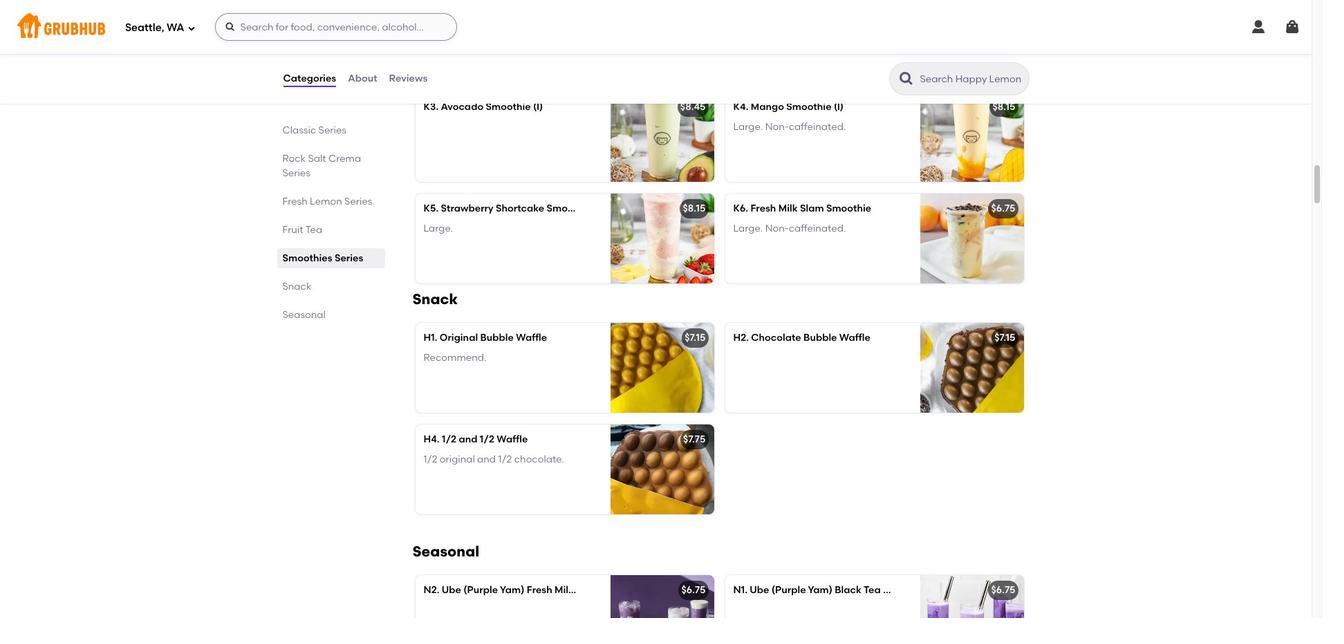 Task type: describe. For each thing, give the bounding box(es) containing it.
ube for n1.
[[750, 585, 770, 596]]

non- for fresh
[[766, 222, 789, 234]]

h2.  chocolate bubble waffle image
[[920, 323, 1024, 413]]

n2.
[[424, 585, 440, 596]]

large. down k5.
[[424, 222, 453, 234]]

main navigation navigation
[[0, 0, 1312, 54]]

$8.45
[[681, 101, 706, 113]]

smoothie right 'shortcake'
[[547, 203, 592, 215]]

n1.
[[734, 585, 748, 596]]

large. inside 'button'
[[424, 19, 453, 31]]

2 horizontal spatial svg image
[[1285, 19, 1301, 35]]

bubble for chocolate
[[804, 332, 837, 344]]

$7.75
[[683, 434, 706, 446]]

with for tea
[[883, 585, 904, 596]]

classic series
[[283, 125, 347, 136]]

h1.
[[424, 332, 437, 344]]

waffle for h1. original bubble waffle
[[516, 332, 547, 344]]

smoothie right mango
[[787, 101, 832, 113]]

h4. 1/2 and 1/2 waffle image
[[610, 425, 714, 515]]

0 horizontal spatial milk
[[555, 585, 574, 596]]

1 horizontal spatial fresh
[[527, 585, 553, 596]]

k3.
[[424, 101, 439, 113]]

n2. ube (purple yam) fresh milk with taro ball image
[[610, 576, 714, 618]]

with for milk
[[576, 585, 597, 596]]

Search for food, convenience, alcohol... search field
[[215, 13, 457, 41]]

bubble for original
[[480, 332, 514, 344]]

$7.15 for h1. original bubble waffle image
[[685, 332, 706, 344]]

1/2 left chocolate.
[[498, 453, 512, 465]]

classic series tab
[[283, 123, 379, 138]]

large. non-caffeinated. for smoothie
[[734, 121, 846, 133]]

k4. mango smoothie (l)
[[734, 101, 844, 113]]

smoothies
[[283, 252, 332, 264]]

caffeinated. for slam
[[789, 222, 846, 234]]

ube for n2.
[[442, 585, 461, 596]]

about button
[[347, 54, 378, 104]]

recommend.
[[424, 352, 487, 364]]

fruit
[[283, 224, 303, 236]]

non- for mango
[[766, 121, 789, 133]]

$8.15 for k5. strawberry shortcake smoothie (l)
[[683, 203, 706, 215]]

fresh lemon series tab
[[283, 194, 379, 209]]

reviews
[[389, 73, 428, 84]]

seattle,
[[125, 21, 164, 34]]

k6. fresh milk slam smoothie image
[[920, 194, 1024, 284]]

k3. avocado smoothie (l) image
[[610, 92, 714, 182]]

smoothie right slam
[[827, 203, 872, 215]]

wa
[[167, 21, 184, 34]]

1 horizontal spatial tea
[[864, 585, 881, 596]]

lemon
[[310, 196, 342, 208]]

fruit tea
[[283, 224, 323, 236]]

k6. fresh milk slam smoothie
[[734, 203, 872, 215]]

series inside "smoothies series" tab
[[335, 252, 363, 264]]

original
[[440, 453, 475, 465]]

reviews button
[[388, 54, 428, 104]]

taro for tea
[[906, 585, 927, 596]]

seasonal inside tab
[[283, 309, 326, 321]]

k5.
[[424, 203, 439, 215]]

k2. mango matcha smoothie (l) image
[[920, 0, 1024, 80]]

rock salt crema series
[[283, 153, 361, 179]]

mango
[[751, 101, 784, 113]]

$8.15 for k4. mango smoothie (l)
[[993, 101, 1016, 113]]

(purple for n1.
[[772, 585, 806, 596]]

taro for milk
[[599, 585, 620, 596]]

fruit tea tab
[[283, 223, 379, 237]]

1/2 down h4.
[[424, 453, 438, 465]]

1 horizontal spatial seasonal
[[413, 543, 480, 561]]

and for 1/2
[[459, 434, 478, 446]]

seattle, wa
[[125, 21, 184, 34]]

h1. original bubble waffle image
[[610, 323, 714, 413]]

fresh inside tab
[[283, 196, 308, 208]]

smoothies series
[[283, 252, 363, 264]]



Task type: locate. For each thing, give the bounding box(es) containing it.
non- down mango
[[766, 121, 789, 133]]

slam
[[800, 203, 824, 215]]

chocolate.
[[514, 453, 564, 465]]

black
[[835, 585, 862, 596]]

ball for n1. ube (purple yam) black tea with taro ball (l)
[[929, 585, 947, 596]]

2 ball from the left
[[929, 585, 947, 596]]

non-
[[766, 121, 789, 133], [766, 222, 789, 234]]

1 vertical spatial tea
[[864, 585, 881, 596]]

2 caffeinated. from the top
[[789, 222, 846, 234]]

(purple for n2.
[[464, 585, 498, 596]]

1 horizontal spatial taro
[[906, 585, 927, 596]]

k5. strawberry shortcake smoothie (l) image
[[610, 194, 714, 284]]

snack tab
[[283, 279, 379, 294]]

rock
[[283, 153, 306, 165]]

1 ube from the left
[[442, 585, 461, 596]]

and down h4. 1/2 and 1/2 waffle
[[477, 453, 496, 465]]

1 vertical spatial non-
[[766, 222, 789, 234]]

1/2 up 1/2 original and 1/2 chocolate. on the bottom left of the page
[[480, 434, 495, 446]]

1 non- from the top
[[766, 121, 789, 133]]

seasonal
[[283, 309, 326, 321], [413, 543, 480, 561]]

series
[[319, 125, 347, 136], [283, 167, 310, 179], [345, 196, 372, 208], [335, 252, 363, 264]]

1 horizontal spatial svg image
[[225, 21, 236, 33]]

and for original
[[477, 453, 496, 465]]

1 horizontal spatial $8.15
[[993, 101, 1016, 113]]

tea
[[306, 224, 323, 236], [864, 585, 881, 596]]

1 caffeinated. from the top
[[789, 121, 846, 133]]

ube right n1.
[[750, 585, 770, 596]]

1 (purple from the left
[[464, 585, 498, 596]]

0 horizontal spatial tea
[[306, 224, 323, 236]]

large. non-caffeinated. down the k6. fresh milk slam smoothie
[[734, 222, 846, 234]]

and up original
[[459, 434, 478, 446]]

0 horizontal spatial (purple
[[464, 585, 498, 596]]

0 horizontal spatial snack
[[283, 281, 312, 293]]

categories button
[[283, 54, 337, 104]]

snack
[[283, 281, 312, 293], [413, 291, 458, 308]]

(purple right n1.
[[772, 585, 806, 596]]

large. down k6.
[[734, 222, 763, 234]]

2 non- from the top
[[766, 222, 789, 234]]

$7.15 for h2.  chocolate bubble waffle "image"
[[995, 332, 1016, 344]]

1 yam) from the left
[[500, 585, 525, 596]]

smoothie
[[486, 101, 531, 113], [787, 101, 832, 113], [547, 203, 592, 215], [827, 203, 872, 215]]

large. down the k4.
[[734, 121, 763, 133]]

1 vertical spatial $8.15
[[683, 203, 706, 215]]

0 vertical spatial caffeinated.
[[789, 121, 846, 133]]

ball for n2. ube (purple yam) fresh milk with taro ball
[[622, 585, 640, 596]]

2 bubble from the left
[[804, 332, 837, 344]]

snack down smoothies
[[283, 281, 312, 293]]

0 horizontal spatial $7.15
[[685, 332, 706, 344]]

(l)
[[533, 101, 543, 113], [834, 101, 844, 113], [594, 203, 604, 215], [949, 585, 959, 596]]

series inside classic series tab
[[319, 125, 347, 136]]

large. non-caffeinated.
[[734, 121, 846, 133], [734, 222, 846, 234]]

k3. avocado smoothie (l)
[[424, 101, 543, 113]]

large. up reviews
[[424, 19, 453, 31]]

k4. mango smoothie (l) image
[[920, 92, 1024, 182]]

snack up 'h1.'
[[413, 291, 458, 308]]

smoothie right avocado
[[486, 101, 531, 113]]

0 horizontal spatial with
[[576, 585, 597, 596]]

0 horizontal spatial fresh
[[283, 196, 308, 208]]

0 horizontal spatial svg image
[[187, 24, 195, 32]]

classic
[[283, 125, 316, 136]]

svg image
[[1285, 19, 1301, 35], [225, 21, 236, 33], [187, 24, 195, 32]]

h4.
[[424, 434, 440, 446]]

ball
[[622, 585, 640, 596], [929, 585, 947, 596]]

1 horizontal spatial ball
[[929, 585, 947, 596]]

series down fruit tea tab at the top left of page
[[335, 252, 363, 264]]

2 taro from the left
[[906, 585, 927, 596]]

$7.15
[[685, 332, 706, 344], [995, 332, 1016, 344]]

$8.15 left k6.
[[683, 203, 706, 215]]

0 vertical spatial large. non-caffeinated.
[[734, 121, 846, 133]]

large. non-caffeinated. for milk
[[734, 222, 846, 234]]

seasonal tab
[[283, 308, 379, 322]]

2 with from the left
[[883, 585, 904, 596]]

$8.15
[[993, 101, 1016, 113], [683, 203, 706, 215]]

series right lemon
[[345, 196, 372, 208]]

1 vertical spatial large. non-caffeinated.
[[734, 222, 846, 234]]

n1. ube (purple yam) black tea with taro ball (l) image
[[920, 576, 1024, 618]]

2 ube from the left
[[750, 585, 770, 596]]

waffle for h2.  chocolate bubble waffle
[[840, 332, 871, 344]]

h4. 1/2 and 1/2 waffle
[[424, 434, 528, 446]]

1 vertical spatial caffeinated.
[[789, 222, 846, 234]]

tea right black
[[864, 585, 881, 596]]

Search Happy Lemon search field
[[919, 73, 1025, 86]]

1 large. non-caffeinated. from the top
[[734, 121, 846, 133]]

with
[[576, 585, 597, 596], [883, 585, 904, 596]]

2 large. non-caffeinated. from the top
[[734, 222, 846, 234]]

1 with from the left
[[576, 585, 597, 596]]

1 vertical spatial seasonal
[[413, 543, 480, 561]]

h2.  chocolate bubble waffle
[[734, 332, 871, 344]]

shortcake
[[496, 203, 544, 215]]

k6.
[[734, 203, 749, 215]]

large. non-caffeinated. down k4. mango smoothie (l)
[[734, 121, 846, 133]]

bubble
[[480, 332, 514, 344], [804, 332, 837, 344]]

1 bubble from the left
[[480, 332, 514, 344]]

smoothies series tab
[[283, 251, 379, 266]]

0 horizontal spatial $8.15
[[683, 203, 706, 215]]

categories
[[283, 73, 336, 84]]

waffle
[[516, 332, 547, 344], [840, 332, 871, 344], [497, 434, 528, 446]]

0 horizontal spatial ube
[[442, 585, 461, 596]]

2 $7.15 from the left
[[995, 332, 1016, 344]]

1 taro from the left
[[599, 585, 620, 596]]

k5. strawberry shortcake smoothie (l)
[[424, 203, 604, 215]]

snack inside tab
[[283, 281, 312, 293]]

strawberry
[[441, 203, 494, 215]]

series up crema
[[319, 125, 347, 136]]

1 horizontal spatial ube
[[750, 585, 770, 596]]

1 horizontal spatial yam)
[[808, 585, 833, 596]]

0 vertical spatial milk
[[779, 203, 798, 215]]

caffeinated. for (l)
[[789, 121, 846, 133]]

caffeinated.
[[789, 121, 846, 133], [789, 222, 846, 234]]

0 vertical spatial tea
[[306, 224, 323, 236]]

n2. ube (purple yam) fresh milk with taro ball
[[424, 585, 640, 596]]

(purple right the 'n2.'
[[464, 585, 498, 596]]

search icon image
[[898, 71, 915, 87]]

seasonal down the snack tab
[[283, 309, 326, 321]]

k4.
[[734, 101, 749, 113]]

0 vertical spatial $8.15
[[993, 101, 1016, 113]]

1 $7.15 from the left
[[685, 332, 706, 344]]

h1. original bubble waffle
[[424, 332, 547, 344]]

tea inside tab
[[306, 224, 323, 236]]

seasonal up the 'n2.'
[[413, 543, 480, 561]]

taro
[[599, 585, 620, 596], [906, 585, 927, 596]]

(purple
[[464, 585, 498, 596], [772, 585, 806, 596]]

1/2 original and 1/2 chocolate.
[[424, 453, 564, 465]]

caffeinated. down slam
[[789, 222, 846, 234]]

non- down the k6. fresh milk slam smoothie
[[766, 222, 789, 234]]

salt
[[308, 153, 326, 165]]

yam) for fresh
[[500, 585, 525, 596]]

ube
[[442, 585, 461, 596], [750, 585, 770, 596]]

bubble right original
[[480, 332, 514, 344]]

yam)
[[500, 585, 525, 596], [808, 585, 833, 596]]

bubble right chocolate
[[804, 332, 837, 344]]

fresh lemon series
[[283, 196, 372, 208]]

0 horizontal spatial bubble
[[480, 332, 514, 344]]

0 horizontal spatial ball
[[622, 585, 640, 596]]

ube right the 'n2.'
[[442, 585, 461, 596]]

1 horizontal spatial bubble
[[804, 332, 837, 344]]

0 vertical spatial seasonal
[[283, 309, 326, 321]]

and
[[459, 434, 478, 446], [477, 453, 496, 465]]

about
[[348, 73, 377, 84]]

n1. ube (purple yam) black tea with taro ball (l)
[[734, 585, 959, 596]]

0 horizontal spatial seasonal
[[283, 309, 326, 321]]

large. button
[[415, 0, 714, 80]]

milk
[[779, 203, 798, 215], [555, 585, 574, 596]]

yam) for black
[[808, 585, 833, 596]]

1 vertical spatial milk
[[555, 585, 574, 596]]

caffeinated. down k4. mango smoothie (l)
[[789, 121, 846, 133]]

1 horizontal spatial $7.15
[[995, 332, 1016, 344]]

avocado
[[441, 101, 484, 113]]

series inside fresh lemon series tab
[[345, 196, 372, 208]]

1/2 right h4.
[[442, 434, 457, 446]]

1 horizontal spatial snack
[[413, 291, 458, 308]]

2 (purple from the left
[[772, 585, 806, 596]]

0 horizontal spatial taro
[[599, 585, 620, 596]]

0 vertical spatial non-
[[766, 121, 789, 133]]

2 horizontal spatial fresh
[[751, 203, 776, 215]]

$6.75 for $8.15
[[992, 203, 1016, 215]]

1 horizontal spatial (purple
[[772, 585, 806, 596]]

1 ball from the left
[[622, 585, 640, 596]]

1 horizontal spatial with
[[883, 585, 904, 596]]

crema
[[328, 153, 361, 165]]

2 yam) from the left
[[808, 585, 833, 596]]

large.
[[424, 19, 453, 31], [734, 121, 763, 133], [424, 222, 453, 234], [734, 222, 763, 234]]

tea right fruit
[[306, 224, 323, 236]]

h2.
[[734, 332, 749, 344]]

chocolate
[[751, 332, 802, 344]]

$8.15 down search happy lemon search field
[[993, 101, 1016, 113]]

series inside 'rock salt crema series'
[[283, 167, 310, 179]]

0 vertical spatial and
[[459, 434, 478, 446]]

original
[[440, 332, 478, 344]]

1 horizontal spatial milk
[[779, 203, 798, 215]]

svg image
[[1251, 19, 1267, 35]]

series down rock
[[283, 167, 310, 179]]

$6.75 for $6.75
[[992, 585, 1016, 596]]

fresh
[[283, 196, 308, 208], [751, 203, 776, 215], [527, 585, 553, 596]]

$6.75
[[992, 203, 1016, 215], [682, 585, 706, 596], [992, 585, 1016, 596]]

1/2
[[442, 434, 457, 446], [480, 434, 495, 446], [424, 453, 438, 465], [498, 453, 512, 465]]

rock salt crema series tab
[[283, 151, 379, 181]]

k1. avocado matcha smoothie (l) image
[[610, 0, 714, 80]]

0 horizontal spatial yam)
[[500, 585, 525, 596]]

1 vertical spatial and
[[477, 453, 496, 465]]



Task type: vqa. For each thing, say whether or not it's contained in the screenshot.
Original at the left
yes



